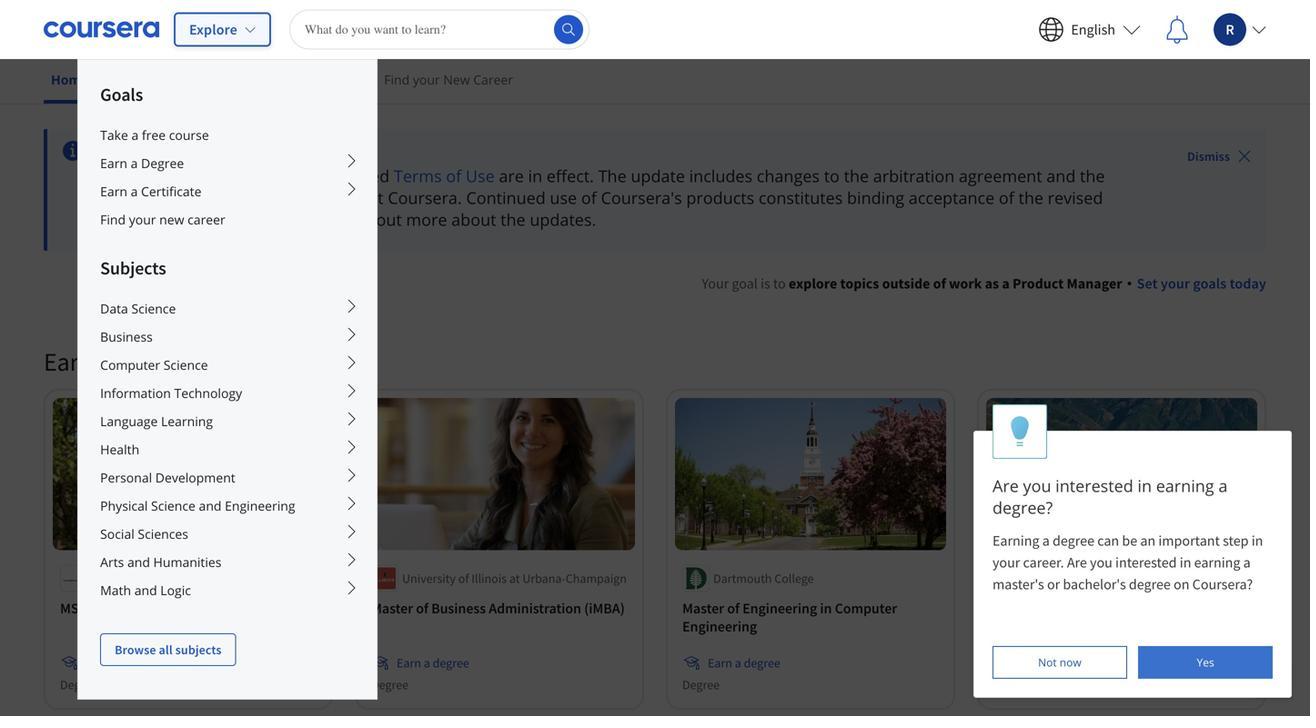 Task type: locate. For each thing, give the bounding box(es) containing it.
earn a degree down the or
[[1019, 656, 1092, 672]]

learning inside dropdown button
[[161, 413, 213, 430]]

are
[[993, 475, 1019, 498], [1067, 554, 1087, 572]]

0 vertical spatial find
[[384, 71, 410, 88]]

0 horizontal spatial your
[[129, 211, 156, 228]]

my learning link
[[125, 59, 213, 100]]

1 vertical spatial your
[[97, 346, 145, 378]]

subjects
[[175, 642, 222, 659]]

learning right my
[[154, 71, 205, 88]]

earn a degree left all
[[86, 656, 158, 672]]

of
[[313, 140, 329, 162], [446, 165, 462, 187], [581, 187, 597, 209], [999, 187, 1014, 209], [933, 275, 946, 293], [147, 571, 158, 587], [458, 571, 469, 587], [1081, 571, 1091, 587], [416, 600, 428, 618], [727, 600, 740, 618]]

2 horizontal spatial university
[[1025, 571, 1078, 587]]

not
[[1038, 656, 1057, 671]]

development
[[155, 470, 235, 487]]

our right visit
[[239, 209, 266, 231]]

science down math and logic
[[120, 600, 167, 618]]

business up earn your degree
[[100, 328, 153, 346]]

a right filing
[[254, 187, 263, 209]]

includes
[[689, 165, 753, 187]]

What do you want to learn? text field
[[289, 10, 590, 50]]

computer
[[100, 357, 160, 374], [835, 600, 897, 618]]

0 horizontal spatial terms
[[262, 140, 310, 162]]

out
[[376, 209, 402, 231]]

degree down master of business administration (imba)
[[433, 656, 469, 672]]

social sciences button
[[78, 520, 377, 549]]

1 vertical spatial business
[[431, 600, 486, 618]]

1 university from the left
[[91, 571, 145, 587]]

learning for my learning
[[154, 71, 205, 88]]

continued
[[466, 187, 546, 209]]

updated
[[163, 140, 228, 162], [325, 165, 390, 187]]

career.
[[1023, 554, 1064, 572]]

dispute
[[267, 187, 324, 209]]

1 master from the left
[[371, 600, 413, 618]]

science inside 'computer science' "dropdown button"
[[164, 357, 208, 374]]

find for find your new career
[[384, 71, 410, 88]]

use
[[550, 187, 577, 209]]

career
[[473, 71, 513, 88]]

2 vertical spatial your
[[993, 554, 1020, 572]]

1 horizontal spatial are
[[1067, 554, 1087, 572]]

1 horizontal spatial find
[[384, 71, 410, 88]]

binding
[[847, 187, 905, 209]]

0 vertical spatial your
[[702, 275, 729, 293]]

we have updated our terms of use element
[[44, 129, 1267, 251]]

0 vertical spatial learning
[[154, 71, 205, 88]]

earning
[[993, 532, 1040, 550]]

business button
[[78, 323, 377, 351]]

your down procedures
[[129, 211, 156, 228]]

a right "we"
[[131, 155, 138, 172]]

2 vertical spatial to
[[773, 275, 786, 293]]

find
[[342, 209, 372, 231]]

earning up coursera? in the bottom of the page
[[1194, 554, 1241, 572]]

business inside popup button
[[100, 328, 153, 346]]

1 vertical spatial data
[[88, 600, 117, 618]]

my learning
[[132, 71, 205, 88]]

find inside explore menu element
[[100, 211, 126, 228]]

are up 'bachelor's'
[[1067, 554, 1087, 572]]

technology
[[174, 385, 242, 402]]

coursera.
[[388, 187, 462, 209]]

earn a degree down master of engineering in computer engineering
[[708, 656, 781, 672]]

earn a degree down master of business administration (imba)
[[397, 656, 469, 672]]

1 vertical spatial terms
[[394, 165, 442, 187]]

0 vertical spatial earning
[[1156, 475, 1214, 498]]

your down earning
[[993, 554, 1020, 572]]

bachelor's
[[1063, 576, 1126, 594]]

earning inside earning a degree can be an important step in your career. are you interested in earning a master's or bachelor's degree on coursera?
[[1194, 554, 1241, 572]]

earn a certificate button
[[78, 177, 377, 206]]

earn your degree
[[44, 346, 224, 378]]

a left free
[[131, 126, 139, 144]]

your inside explore menu element
[[129, 211, 156, 228]]

0 horizontal spatial master
[[371, 600, 413, 618]]

physical science and engineering button
[[78, 492, 377, 520]]

interested inside earning a degree can be an important step in your career. are you interested in earning a master's or bachelor's degree on coursera?
[[1116, 554, 1177, 572]]

arts
[[100, 554, 124, 571]]

university of utah
[[1025, 571, 1119, 587]]

1 horizontal spatial computer
[[835, 600, 897, 618]]

science down personal development
[[151, 498, 196, 515]]

1 horizontal spatial master
[[682, 600, 724, 618]]

your inside earning a degree can be an important step in your career. are you interested in earning a master's or bachelor's degree on coursera?
[[993, 554, 1020, 572]]

our up 8,
[[232, 140, 258, 162]]

master
[[371, 600, 413, 618], [682, 600, 724, 618]]

social
[[100, 526, 134, 543]]

0 horizontal spatial business
[[100, 328, 153, 346]]

your left goal
[[702, 275, 729, 293]]

are you interested in earning a degree?
[[993, 475, 1228, 520]]

1 vertical spatial use
[[466, 165, 495, 187]]

to right is
[[773, 275, 786, 293]]

new
[[159, 211, 184, 228]]

dartmouth college
[[713, 571, 814, 587]]

sciences
[[138, 526, 188, 543]]

university
[[91, 571, 145, 587], [402, 571, 456, 587], [1025, 571, 1078, 587]]

data inside earn your degree collection element
[[88, 600, 117, 618]]

take
[[100, 126, 128, 144]]

2 horizontal spatial to
[[824, 165, 840, 187]]

english
[[1071, 20, 1116, 39]]

and down development
[[199, 498, 222, 515]]

interested down an
[[1116, 554, 1177, 572]]

msc data science (statistics)
[[60, 600, 236, 618]]

1 vertical spatial your
[[129, 211, 156, 228]]

1 horizontal spatial you
[[1090, 554, 1113, 572]]

our inside are in effect. the update includes changes to the arbitration agreement and the procedures for filing a dispute against coursera. continued use of coursera's products constitutes binding acceptance of the revised terms. please visit our
[[239, 209, 266, 231]]

degree left can
[[1053, 532, 1095, 550]]

data down subjects in the left top of the page
[[100, 300, 128, 318]]

your left new
[[413, 71, 440, 88]]

update
[[631, 165, 685, 187]]

1 vertical spatial computer
[[835, 600, 897, 618]]

3 earn a degree from the left
[[708, 656, 781, 672]]

interested inside are you interested in earning a degree?
[[1056, 475, 1133, 498]]

arts and humanities
[[100, 554, 221, 571]]

a inside dropdown button
[[131, 155, 138, 172]]

our right 2024, on the left of the page
[[294, 165, 321, 187]]

physical science and engineering
[[100, 498, 295, 515]]

and up msc data science (statistics) on the bottom of page
[[134, 582, 157, 600]]

utah
[[1094, 571, 1119, 587]]

explore menu element
[[78, 60, 377, 667]]

data down math
[[88, 600, 117, 618]]

use up against
[[332, 140, 361, 162]]

find your new career
[[384, 71, 513, 88]]

1 horizontal spatial use
[[466, 165, 495, 187]]

science inside data science popup button
[[131, 300, 176, 318]]

None search field
[[289, 10, 590, 50]]

are inside earning a degree can be an important step in your career. are you interested in earning a master's or bachelor's degree on coursera?
[[1067, 554, 1087, 572]]

1 horizontal spatial to
[[773, 275, 786, 293]]

engineering inside "popup button"
[[225, 498, 295, 515]]

1 vertical spatial learning
[[161, 413, 213, 430]]

1 horizontal spatial business
[[431, 600, 486, 618]]

2 vertical spatial our
[[239, 209, 266, 231]]

a inside are in effect. the update includes changes to the arbitration agreement and the procedures for filing a dispute against coursera. continued use of coursera's products constitutes binding acceptance of the revised terms. please visit our
[[254, 187, 263, 209]]

our
[[232, 140, 258, 162], [294, 165, 321, 187], [239, 209, 266, 231]]

earning up important
[[1156, 475, 1214, 498]]

master inside master of engineering in computer engineering
[[682, 600, 724, 618]]

1 vertical spatial earning
[[1194, 554, 1241, 572]]

computer inside "dropdown button"
[[100, 357, 160, 374]]

0 vertical spatial to
[[824, 165, 840, 187]]

data
[[100, 300, 128, 318], [88, 600, 117, 618]]

0 horizontal spatial your
[[97, 346, 145, 378]]

or
[[1047, 576, 1060, 594]]

a inside dropdown button
[[131, 183, 138, 200]]

work
[[949, 275, 982, 293]]

a down earn a degree
[[131, 183, 138, 200]]

0 horizontal spatial you
[[1023, 475, 1051, 498]]

engineering down personal development dropdown button
[[225, 498, 295, 515]]

in inside are in effect. the update includes changes to the arbitration agreement and the procedures for filing a dispute against coursera. continued use of coursera's products constitutes binding acceptance of the revised terms. please visit our
[[528, 165, 542, 187]]

science inside physical science and engineering "popup button"
[[151, 498, 196, 515]]

1 vertical spatial to
[[322, 209, 338, 231]]

0 horizontal spatial to
[[322, 209, 338, 231]]

1 vertical spatial interested
[[1116, 554, 1177, 572]]

0 horizontal spatial computer
[[100, 357, 160, 374]]

1 earn a degree from the left
[[86, 656, 158, 672]]

science down subjects in the left top of the page
[[131, 300, 176, 318]]

updated up find
[[325, 165, 390, 187]]

and
[[1047, 165, 1076, 187], [199, 498, 222, 515], [127, 554, 150, 571], [134, 582, 157, 600]]

arbitration
[[873, 165, 955, 187]]

1 vertical spatial find
[[100, 211, 126, 228]]

0 horizontal spatial university
[[91, 571, 145, 587]]

to left find
[[322, 209, 338, 231]]

0 vertical spatial use
[[332, 140, 361, 162]]

1 vertical spatial you
[[1090, 554, 1113, 572]]

science
[[131, 300, 176, 318], [164, 357, 208, 374], [151, 498, 196, 515], [120, 600, 167, 618]]

science inside earn your degree collection element
[[120, 600, 167, 618]]

0 vertical spatial business
[[100, 328, 153, 346]]

starting february 8, 2024, our updated terms of use
[[95, 165, 495, 187]]

0 vertical spatial your
[[413, 71, 440, 88]]

1 vertical spatial are
[[1067, 554, 1087, 572]]

are down smile icon
[[993, 475, 1019, 498]]

0 vertical spatial you
[[1023, 475, 1051, 498]]

1 horizontal spatial updated
[[325, 165, 390, 187]]

terms up more
[[394, 165, 442, 187]]

can
[[1098, 532, 1119, 550]]

0 vertical spatial are
[[993, 475, 1019, 498]]

3 university from the left
[[1025, 571, 1078, 587]]

not now
[[1038, 656, 1082, 671]]

a down master of engineering in computer engineering
[[735, 656, 741, 672]]

agreement
[[959, 165, 1042, 187]]

earn your degree collection element
[[33, 317, 1277, 717]]

we have updated our terms of use
[[95, 140, 361, 162]]

use left are
[[466, 165, 495, 187]]

health button
[[78, 436, 377, 464]]

personal development button
[[78, 464, 377, 492]]

you down lightbulb tip image
[[1023, 475, 1051, 498]]

2 horizontal spatial your
[[993, 554, 1020, 572]]

and right arts
[[127, 554, 150, 571]]

2 master from the left
[[682, 600, 724, 618]]

business down illinois
[[431, 600, 486, 618]]

your up information
[[97, 346, 145, 378]]

master's
[[993, 576, 1044, 594]]

master of engineering in computer engineering link
[[682, 600, 939, 637]]

msc data science (statistics) link
[[60, 600, 317, 618]]

be
[[1122, 532, 1137, 550]]

science up 'information technology' on the left bottom of page
[[164, 357, 208, 374]]

msc
[[60, 600, 85, 618]]

computer science button
[[78, 351, 377, 379]]

is
[[761, 275, 770, 293]]

to right changes
[[824, 165, 840, 187]]

business
[[100, 328, 153, 346], [431, 600, 486, 618]]

are inside are you interested in earning a degree?
[[993, 475, 1019, 498]]

8,
[[231, 165, 244, 187]]

all
[[159, 642, 173, 659]]

in
[[528, 165, 542, 187], [1138, 475, 1152, 498], [1252, 532, 1263, 550], [1180, 554, 1191, 572], [820, 600, 832, 618]]

a right as
[[1002, 275, 1010, 293]]

of inside master of engineering in computer engineering
[[727, 600, 740, 618]]

2 university from the left
[[402, 571, 456, 587]]

a down master of business administration (imba)
[[424, 656, 430, 672]]

updated up 'february'
[[163, 140, 228, 162]]

0 vertical spatial terms
[[262, 140, 310, 162]]

learning
[[154, 71, 205, 88], [161, 413, 213, 430]]

urbana-
[[522, 571, 566, 587]]

earning inside are you interested in earning a degree?
[[1156, 475, 1214, 498]]

0 horizontal spatial use
[[332, 140, 361, 162]]

engineering down college
[[743, 600, 817, 618]]

find left new
[[384, 71, 410, 88]]

coursera?
[[1193, 576, 1253, 594]]

0 vertical spatial updated
[[163, 140, 228, 162]]

degree left "on"
[[1129, 576, 1171, 594]]

please
[[151, 209, 201, 231]]

to find out more about the updates.
[[318, 209, 596, 231]]

learning down 'information technology' on the left bottom of page
[[161, 413, 213, 430]]

0 vertical spatial computer
[[100, 357, 160, 374]]

0 horizontal spatial find
[[100, 211, 126, 228]]

2 earn a degree from the left
[[397, 656, 469, 672]]

and right agreement
[[1047, 165, 1076, 187]]

0 vertical spatial interested
[[1056, 475, 1133, 498]]

terms up starting february 8, 2024, our updated terms of use
[[262, 140, 310, 162]]

you up 'bachelor's'
[[1090, 554, 1113, 572]]

find down procedures
[[100, 211, 126, 228]]

your
[[702, 275, 729, 293], [97, 346, 145, 378]]

a up step
[[1219, 475, 1228, 498]]

interested up can
[[1056, 475, 1133, 498]]

1 vertical spatial our
[[294, 165, 321, 187]]

on
[[1174, 576, 1190, 594]]

0 vertical spatial data
[[100, 300, 128, 318]]

1 horizontal spatial university
[[402, 571, 456, 587]]

goals
[[100, 83, 143, 106]]

procedures
[[95, 187, 182, 209]]

engineering down dartmouth
[[682, 618, 757, 637]]

manager
[[1067, 275, 1122, 293]]

1 horizontal spatial terms
[[394, 165, 442, 187]]

1 horizontal spatial your
[[413, 71, 440, 88]]

yes
[[1197, 656, 1214, 671]]

0 vertical spatial our
[[232, 140, 258, 162]]

0 horizontal spatial are
[[993, 475, 1019, 498]]



Task type: describe. For each thing, give the bounding box(es) containing it.
logic
[[160, 582, 191, 600]]

your for new
[[129, 211, 156, 228]]

now
[[1060, 656, 1082, 671]]

a down step
[[1244, 554, 1251, 572]]

earn a degree for science
[[86, 656, 158, 672]]

are
[[499, 165, 524, 187]]

science for computer
[[164, 357, 208, 374]]

a up career.
[[1043, 532, 1050, 550]]

february
[[158, 165, 227, 187]]

illinois
[[472, 571, 507, 587]]

math and logic button
[[78, 577, 377, 605]]

and inside dropdown button
[[127, 554, 150, 571]]

goal
[[732, 275, 758, 293]]

master of business administration (imba) link
[[371, 600, 628, 618]]

master of engineering in computer engineering
[[682, 600, 897, 637]]

home link
[[44, 59, 96, 104]]

degree?
[[993, 497, 1053, 520]]

a left all
[[113, 656, 119, 672]]

terms of use link
[[394, 165, 495, 187]]

dismiss button
[[1180, 140, 1259, 173]]

information technology button
[[78, 379, 377, 408]]

take a free course link
[[78, 121, 377, 149]]

earn a certificate
[[100, 183, 202, 200]]

language learning button
[[78, 408, 377, 436]]

1 vertical spatial updated
[[325, 165, 390, 187]]

you inside are you interested in earning a degree?
[[1023, 475, 1051, 498]]

earn a degree button
[[78, 149, 377, 177]]

learning for language learning
[[161, 413, 213, 430]]

earn a degree for engineering
[[708, 656, 781, 672]]

smile image
[[999, 442, 1021, 464]]

at
[[509, 571, 520, 587]]

explore
[[189, 20, 237, 39]]

college
[[775, 571, 814, 587]]

your inside earn your degree collection element
[[97, 346, 145, 378]]

university for data
[[91, 571, 145, 587]]

information: we have updated our terms of use element
[[95, 140, 1136, 162]]

products
[[686, 187, 755, 209]]

free
[[142, 126, 166, 144]]

data science button
[[78, 295, 377, 323]]

master for master of business administration (imba)
[[371, 600, 413, 618]]

earn a degree for business
[[397, 656, 469, 672]]

leeds
[[160, 571, 191, 587]]

are in effect. the update includes changes to the arbitration agreement and the procedures for filing a dispute against coursera. continued use of coursera's products constitutes binding acceptance of the revised terms. please visit our
[[95, 165, 1105, 231]]

data science
[[100, 300, 176, 318]]

information technology
[[100, 385, 242, 402]]

master of business administration (imba)
[[371, 600, 625, 618]]

language learning
[[100, 413, 213, 430]]

4 earn a degree from the left
[[1019, 656, 1092, 672]]

physical
[[100, 498, 148, 515]]

not now button
[[993, 647, 1127, 680]]

browse all subjects
[[115, 642, 222, 659]]

0 horizontal spatial updated
[[163, 140, 228, 162]]

explore button
[[174, 12, 271, 47]]

and inside 'popup button'
[[134, 582, 157, 600]]

degree down master of engineering in computer engineering
[[744, 656, 781, 672]]

personal development
[[100, 470, 235, 487]]

alice element
[[974, 405, 1292, 699]]

earn your degree main content
[[0, 106, 1310, 717]]

terms.
[[95, 209, 147, 231]]

revised
[[1048, 187, 1103, 209]]

personal
[[100, 470, 152, 487]]

lightbulb tip image
[[1010, 416, 1030, 448]]

degree inside dropdown button
[[141, 155, 184, 172]]

career
[[188, 211, 225, 228]]

science for physical
[[151, 498, 196, 515]]

a left 'now'
[[1046, 656, 1053, 672]]

updates.
[[530, 209, 596, 231]]

topics
[[840, 275, 879, 293]]

administration
[[489, 600, 581, 618]]

r button
[[1203, 2, 1267, 57]]

your goal is to explore topics outside of work as a product manager
[[702, 275, 1122, 293]]

r
[[1226, 20, 1234, 39]]

in inside are you interested in earning a degree?
[[1138, 475, 1152, 498]]

health
[[100, 441, 139, 459]]

data inside popup button
[[100, 300, 128, 318]]

(imba)
[[584, 600, 625, 618]]

a inside are you interested in earning a degree?
[[1219, 475, 1228, 498]]

coursera image
[[44, 15, 159, 44]]

arts and humanities button
[[78, 549, 377, 577]]

explore
[[789, 275, 837, 293]]

earn inside dropdown button
[[100, 155, 127, 172]]

repeat image
[[999, 409, 1021, 431]]

university for of
[[402, 571, 456, 587]]

science for data
[[131, 300, 176, 318]]

math and logic
[[100, 582, 191, 600]]

math
[[100, 582, 131, 600]]

outside
[[882, 275, 930, 293]]

subjects
[[100, 257, 166, 280]]

university of illinois at urbana-champaign
[[402, 571, 627, 587]]

business inside earn your degree collection element
[[431, 600, 486, 618]]

find for find your new career
[[100, 211, 126, 228]]

home
[[51, 71, 89, 88]]

and inside are in effect. the update includes changes to the arbitration agreement and the procedures for filing a dispute against coursera. continued use of coursera's products constitutes binding acceptance of the revised terms. please visit our
[[1047, 165, 1076, 187]]

constitutes
[[759, 187, 843, 209]]

yes link
[[1138, 647, 1273, 680]]

effect.
[[547, 165, 594, 187]]

to inside are in effect. the update includes changes to the arbitration agreement and the procedures for filing a dispute against coursera. continued use of coursera's products constitutes binding acceptance of the revised terms. please visit our
[[824, 165, 840, 187]]

earning a degree can be an important step in your career. are you interested in earning a master's or bachelor's degree on coursera?
[[993, 532, 1266, 594]]

degree down the or
[[1055, 656, 1092, 672]]

degree left all
[[122, 656, 158, 672]]

master for master of engineering in computer engineering
[[682, 600, 724, 618]]

help center image
[[1263, 670, 1285, 692]]

filing
[[213, 187, 250, 209]]

champaign
[[566, 571, 627, 587]]

language
[[100, 413, 158, 430]]

certificate
[[141, 183, 202, 200]]

you inside earning a degree can be an important step in your career. are you interested in earning a master's or bachelor's degree on coursera?
[[1090, 554, 1113, 572]]

humanities
[[153, 554, 221, 571]]

in inside master of engineering in computer engineering
[[820, 600, 832, 618]]

dartmouth
[[713, 571, 772, 587]]

earn inside dropdown button
[[100, 183, 127, 200]]

your for new
[[413, 71, 440, 88]]

dismiss
[[1187, 148, 1230, 165]]

1 horizontal spatial your
[[702, 275, 729, 293]]

university of leeds
[[91, 571, 191, 587]]

for
[[186, 187, 208, 209]]

line chart image
[[999, 377, 1021, 399]]

find your new career
[[100, 211, 225, 228]]

and inside "popup button"
[[199, 498, 222, 515]]

computer inside master of engineering in computer engineering
[[835, 600, 897, 618]]

have
[[122, 140, 159, 162]]



Task type: vqa. For each thing, say whether or not it's contained in the screenshot.
'Science' in Data Science dropdown button
yes



